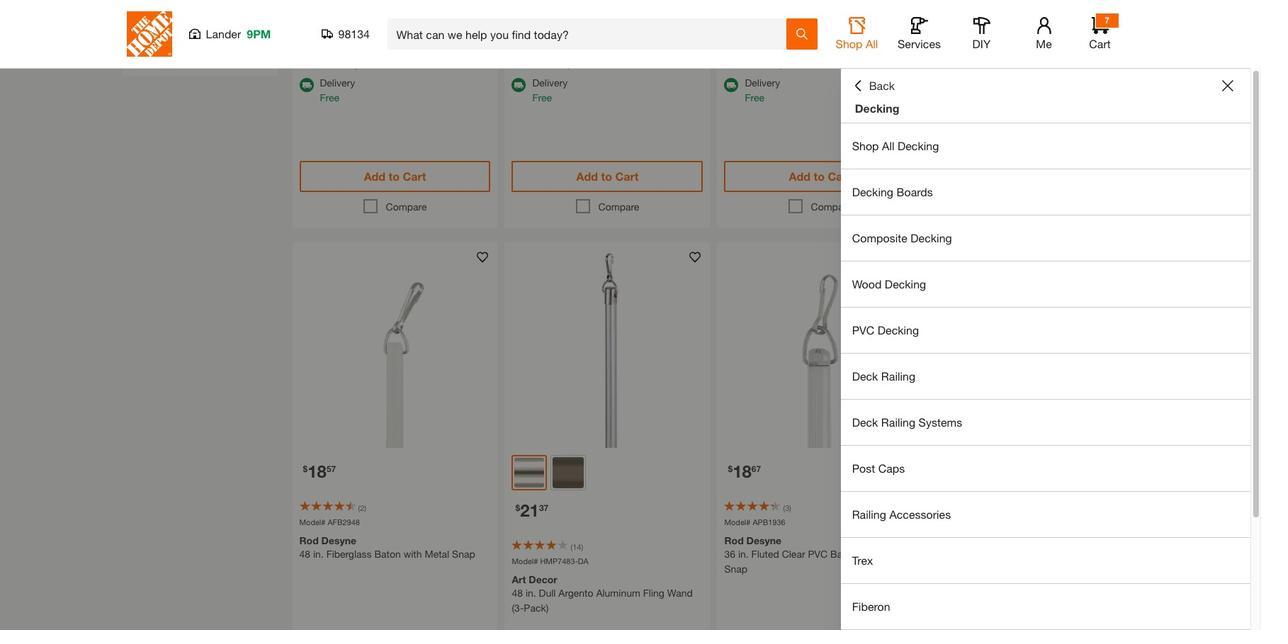 Task type: vqa. For each thing, say whether or not it's contained in the screenshot.
Cart 7
yes



Task type: describe. For each thing, give the bounding box(es) containing it.
draperies
[[211, 18, 253, 30]]

(3-
[[512, 602, 524, 614]]

decking up boards
[[898, 139, 940, 152]]

compare for 1st 'add to cart' button
[[386, 201, 427, 213]]

fiberon link
[[841, 584, 1251, 630]]

services
[[898, 37, 941, 50]]

1 horizontal spatial )
[[582, 542, 583, 552]]

57
[[327, 464, 336, 474]]

4 add to cart button from the left
[[938, 161, 1129, 192]]

decking right wood
[[885, 277, 927, 291]]

shop all decking
[[853, 139, 940, 152]]

rod for $ 18 57
[[300, 535, 319, 547]]

wood
[[853, 277, 882, 291]]

7
[[1105, 15, 1110, 26]]

fling
[[644, 587, 665, 599]]

available for pickup image for 1st 'add to cart' button from the right
[[938, 43, 952, 57]]

deck for deck railing systems
[[853, 415, 879, 429]]

delivery free for 1st available shipping icon from right
[[745, 77, 781, 103]]

$ 21 37
[[516, 500, 549, 520]]

the home depot logo image
[[127, 11, 172, 57]]

apb1936
[[753, 517, 786, 527]]

metal inside rod desyne 36 in. fluted clear pvc baton with metal snap
[[881, 548, 906, 560]]

shop all
[[836, 37, 879, 50]]

model# for model# hmp7483-da
[[512, 556, 538, 566]]

4 store from the left
[[1013, 57, 1036, 69]]

model# for model# afb2948
[[300, 517, 326, 527]]

cart for 3rd 'add to cart' button from the right
[[616, 169, 639, 183]]

3 delivery from the left
[[745, 77, 781, 89]]

98134 button
[[322, 27, 370, 41]]

wood decking
[[853, 277, 927, 291]]

wand
[[668, 587, 693, 599]]

( 3 )
[[784, 503, 792, 513]]

free ship to store
[[320, 57, 397, 69]]

cart for second 'add to cart' button from right
[[828, 169, 852, 183]]

1 add to cart button from the left
[[300, 161, 491, 192]]

post
[[853, 462, 876, 475]]

fiberon
[[853, 600, 891, 613]]

rod desyne 36 in. fluted clear pvc baton with metal snap
[[725, 535, 906, 575]]

shop for shop all decking
[[853, 139, 880, 152]]

37
[[539, 503, 549, 513]]

in. for $ 18 67
[[739, 548, 749, 560]]

14
[[573, 542, 582, 552]]

baton inside rod desyne 36 in. fluted clear pvc baton with metal snap
[[831, 548, 857, 560]]

- view less link
[[129, 38, 271, 69]]

$ 18 67
[[728, 461, 762, 481]]

systems
[[919, 415, 963, 429]]

2 add from the left
[[577, 169, 598, 183]]

da
[[578, 556, 589, 566]]

deck railing systems
[[853, 415, 963, 429]]

back
[[870, 79, 895, 92]]

lander 9pm
[[206, 27, 271, 40]]

( for $ 18 57
[[358, 503, 360, 513]]

pickup free ship to store for available shipping icon corresponding to 3rd 'add to cart' button from the right
[[533, 41, 610, 69]]

pvc decking link
[[841, 308, 1251, 353]]

compare for 3rd 'add to cart' button from the right
[[599, 201, 640, 213]]

dull
[[539, 587, 556, 599]]

model# for model# apb3936
[[938, 517, 964, 527]]

view
[[144, 48, 165, 60]]

pickup for second 'add to cart' button from right available for pickup icon
[[745, 41, 776, 53]]

3
[[786, 503, 790, 513]]

pleat
[[186, 18, 208, 30]]

rod desyne
[[938, 535, 995, 547]]

67
[[752, 464, 762, 474]]

2 store from the left
[[588, 57, 610, 69]]

cart for 1st 'add to cart' button
[[403, 169, 426, 183]]

all for shop all decking
[[883, 139, 895, 152]]

argento
[[559, 587, 594, 599]]

available for pickup image for second 'add to cart' button from right
[[725, 43, 739, 57]]

me button
[[1022, 17, 1067, 51]]

composite
[[853, 231, 908, 245]]

with inside rod desyne 36 in. fluted clear pvc baton with metal snap
[[860, 548, 879, 560]]

3 add to cart button from the left
[[725, 161, 916, 192]]

aluminum
[[596, 587, 641, 599]]

3 add from the left
[[789, 169, 811, 183]]

1 add from the left
[[364, 169, 386, 183]]

48 in. fiberglass baton with metal snap image
[[292, 242, 498, 448]]

delivery free for available shipping icon corresponding to 3rd 'add to cart' button from the right
[[533, 77, 568, 103]]

1 store from the left
[[375, 57, 397, 69]]

trex link
[[841, 538, 1251, 583]]

decking left boards
[[853, 185, 894, 199]]

48 in. dull argento aluminum fling wand (3-pack) image
[[505, 242, 711, 448]]

$ for $ 21 37
[[516, 503, 520, 513]]

deck railing systems link
[[841, 400, 1251, 445]]

railing accessories
[[853, 508, 952, 521]]

2 ship from the left
[[555, 57, 574, 69]]

snap inside rod desyne 48 in. fiberglass baton with metal snap
[[452, 548, 476, 560]]

rod for $ 18 67
[[725, 535, 744, 547]]

18 for $ 18 67
[[733, 461, 752, 481]]

railing for deck railing systems
[[882, 415, 916, 429]]

snap inside rod desyne 36 in. fluted clear pvc baton with metal snap
[[725, 563, 748, 575]]

diy
[[973, 37, 991, 50]]

3 ship from the left
[[768, 57, 786, 69]]

36 in. fluted clear pvc baton with metal snap image
[[718, 242, 923, 448]]

shop for shop all
[[836, 37, 863, 50]]

3 pickup free ship to store from the left
[[958, 41, 1036, 69]]

model# apb3936
[[938, 517, 999, 527]]

4 add from the left
[[1002, 169, 1024, 183]]

pvc inside menu
[[853, 323, 875, 337]]

( 2 )
[[358, 503, 366, 513]]

shop all button
[[835, 17, 880, 51]]

pinch pleat draperies link
[[159, 18, 253, 30]]

deck railing
[[853, 369, 916, 383]]

composite decking link
[[841, 216, 1251, 261]]

metal inside rod desyne 48 in. fiberglass baton with metal snap
[[425, 548, 450, 560]]

desyne for $ 18 67
[[747, 535, 782, 547]]



Task type: locate. For each thing, give the bounding box(es) containing it.
( up afb2948 on the left of page
[[358, 503, 360, 513]]

48 down model# afb2948
[[300, 548, 311, 560]]

0 vertical spatial all
[[866, 37, 879, 50]]

1 horizontal spatial all
[[883, 139, 895, 152]]

pinch pleat draperies
[[159, 18, 253, 30]]

feedback link image
[[1243, 240, 1262, 316]]

with down the railing accessories
[[860, 548, 879, 560]]

pickup
[[533, 41, 563, 53], [745, 41, 776, 53], [958, 41, 989, 53]]

1 compare from the left
[[386, 201, 427, 213]]

1 horizontal spatial in.
[[526, 587, 536, 599]]

available shipping image for 1st 'add to cart' button
[[300, 78, 314, 92]]

48 inside rod desyne 48 in. fiberglass baton with metal snap
[[300, 548, 311, 560]]

pinch
[[159, 18, 184, 30]]

1 delivery free from the left
[[320, 77, 355, 103]]

1 vertical spatial pvc
[[809, 548, 828, 560]]

1 horizontal spatial pickup free ship to store
[[745, 41, 823, 69]]

shop inside shop all decking link
[[853, 139, 880, 152]]

shop inside button
[[836, 37, 863, 50]]

) up rod desyne 48 in. fiberglass baton with metal snap
[[365, 503, 366, 513]]

decking
[[855, 101, 900, 115], [898, 139, 940, 152], [853, 185, 894, 199], [911, 231, 953, 245], [885, 277, 927, 291], [878, 323, 920, 337]]

2 delivery free from the left
[[533, 77, 568, 103]]

decor
[[529, 574, 558, 586]]

rod
[[300, 535, 319, 547], [725, 535, 744, 547], [938, 535, 957, 547]]

3 available shipping image from the left
[[725, 78, 739, 92]]

0 horizontal spatial metal
[[425, 548, 450, 560]]

0 horizontal spatial (
[[358, 503, 360, 513]]

1 horizontal spatial 18
[[733, 461, 752, 481]]

What can we help you find today? search field
[[397, 19, 786, 49]]

2 delivery from the left
[[533, 77, 568, 89]]

0 horizontal spatial desyne
[[322, 535, 357, 547]]

) for $ 18 57
[[365, 503, 366, 513]]

2 metal from the left
[[881, 548, 906, 560]]

36 in. smooth clear pvc baton with metal snap image
[[930, 242, 1136, 448]]

0 horizontal spatial delivery free
[[320, 77, 355, 103]]

2 horizontal spatial (
[[784, 503, 786, 513]]

decking down wood decking
[[878, 323, 920, 337]]

2 horizontal spatial compare
[[811, 201, 852, 213]]

fluted
[[752, 548, 780, 560]]

3 desyne from the left
[[960, 535, 995, 547]]

- view less
[[137, 48, 188, 60]]

in. inside rod desyne 48 in. fiberglass baton with metal snap
[[313, 548, 324, 560]]

$ for $ 18 67
[[728, 464, 733, 474]]

0 vertical spatial pvc
[[853, 323, 875, 337]]

3 compare from the left
[[811, 201, 852, 213]]

deck for deck railing
[[853, 369, 879, 383]]

9pm
[[247, 27, 271, 40]]

1 horizontal spatial baton
[[831, 548, 857, 560]]

2 horizontal spatial in.
[[739, 548, 749, 560]]

0 horizontal spatial snap
[[452, 548, 476, 560]]

model#
[[300, 517, 326, 527], [725, 517, 751, 527], [938, 517, 964, 527], [512, 556, 538, 566]]

1 ship from the left
[[342, 57, 361, 69]]

rod up 36
[[725, 535, 744, 547]]

1 horizontal spatial snap
[[725, 563, 748, 575]]

0 vertical spatial snap
[[452, 548, 476, 560]]

0 horizontal spatial compare
[[386, 201, 427, 213]]

18
[[308, 461, 327, 481], [733, 461, 752, 481]]

1 vertical spatial 48
[[512, 587, 523, 599]]

0 horizontal spatial available for pickup image
[[725, 43, 739, 57]]

rod desyne link
[[938, 535, 1129, 577]]

( up "apb1936"
[[784, 503, 786, 513]]

rod down the model# apb3936
[[938, 535, 957, 547]]

delivery free
[[320, 77, 355, 103], [533, 77, 568, 103], [745, 77, 781, 103]]

1 horizontal spatial available for pickup image
[[938, 43, 952, 57]]

post caps
[[853, 462, 906, 475]]

shop all decking link
[[841, 123, 1251, 169]]

2 baton from the left
[[831, 548, 857, 560]]

0 vertical spatial deck
[[853, 369, 879, 383]]

1 rod from the left
[[300, 535, 319, 547]]

$ left 67
[[728, 464, 733, 474]]

) up da
[[582, 542, 583, 552]]

0 horizontal spatial pickup
[[533, 41, 563, 53]]

( for $ 18 67
[[784, 503, 786, 513]]

deck up post
[[853, 415, 879, 429]]

to
[[364, 57, 372, 69], [576, 57, 585, 69], [789, 57, 798, 69], [1002, 57, 1011, 69], [389, 169, 400, 183], [602, 169, 613, 183], [814, 169, 825, 183], [1027, 169, 1038, 183]]

3 store from the left
[[801, 57, 823, 69]]

$ inside $ 21 37
[[516, 503, 520, 513]]

pvc
[[853, 323, 875, 337], [809, 548, 828, 560]]

available shipping image for 3rd 'add to cart' button from the right
[[512, 78, 526, 92]]

36
[[725, 548, 736, 560]]

shop up back button
[[836, 37, 863, 50]]

48 down art
[[512, 587, 523, 599]]

all for shop all
[[866, 37, 879, 50]]

1 desyne from the left
[[322, 535, 357, 547]]

baton right fiberglass
[[375, 548, 401, 560]]

1 horizontal spatial 48
[[512, 587, 523, 599]]

1 available for pickup image from the left
[[725, 43, 739, 57]]

0 horizontal spatial pvc
[[809, 548, 828, 560]]

composite decking
[[853, 231, 953, 245]]

1 horizontal spatial metal
[[881, 548, 906, 560]]

2 deck from the top
[[853, 415, 879, 429]]

) for $ 18 67
[[790, 503, 792, 513]]

model# left afb2948 on the left of page
[[300, 517, 326, 527]]

1 pickup free ship to store from the left
[[533, 41, 610, 69]]

art
[[512, 574, 526, 586]]

decking down back button
[[855, 101, 900, 115]]

lander
[[206, 27, 241, 40]]

in. up pack)
[[526, 587, 536, 599]]

1 horizontal spatial delivery free
[[533, 77, 568, 103]]

1 18 from the left
[[308, 461, 327, 481]]

18 up model# afb2948
[[308, 461, 327, 481]]

all inside menu
[[883, 139, 895, 152]]

desyne inside rod desyne 48 in. fiberglass baton with metal snap
[[322, 535, 357, 547]]

2 compare from the left
[[599, 201, 640, 213]]

pvc down wood
[[853, 323, 875, 337]]

2 horizontal spatial )
[[790, 503, 792, 513]]

$ left 57
[[303, 464, 308, 474]]

model# up art
[[512, 556, 538, 566]]

$
[[303, 464, 308, 474], [728, 464, 733, 474], [516, 503, 520, 513]]

with right fiberglass
[[404, 548, 422, 560]]

1 available shipping image from the left
[[300, 78, 314, 92]]

2 desyne from the left
[[747, 535, 782, 547]]

( up hmp7483-
[[571, 542, 573, 552]]

railing
[[882, 369, 916, 383], [882, 415, 916, 429], [853, 508, 887, 521]]

2 horizontal spatial $
[[728, 464, 733, 474]]

18 for $ 18 57
[[308, 461, 327, 481]]

2 horizontal spatial pickup free ship to store
[[958, 41, 1036, 69]]

deck down the pvc decking
[[853, 369, 879, 383]]

post caps link
[[841, 446, 1251, 491]]

2 horizontal spatial pickup
[[958, 41, 989, 53]]

1 vertical spatial snap
[[725, 563, 748, 575]]

art decor 48 in. dull argento aluminum fling wand (3-pack)
[[512, 574, 693, 614]]

model# for model# apb1936
[[725, 517, 751, 527]]

available shipping image
[[300, 78, 314, 92], [512, 78, 526, 92], [725, 78, 739, 92]]

available for pickup image
[[512, 43, 526, 57]]

3 pickup from the left
[[958, 41, 989, 53]]

2 horizontal spatial delivery free
[[745, 77, 781, 103]]

menu containing shop all decking
[[841, 123, 1251, 630]]

in. right 36
[[739, 548, 749, 560]]

2 vertical spatial railing
[[853, 508, 887, 521]]

boards
[[897, 185, 934, 199]]

1 vertical spatial all
[[883, 139, 895, 152]]

1 horizontal spatial rod
[[725, 535, 744, 547]]

with inside rod desyne 48 in. fiberglass baton with metal snap
[[404, 548, 422, 560]]

2 pickup from the left
[[745, 41, 776, 53]]

1 add to cart from the left
[[364, 169, 426, 183]]

2 horizontal spatial desyne
[[960, 535, 995, 547]]

2 horizontal spatial delivery
[[745, 77, 781, 89]]

3 delivery free from the left
[[745, 77, 781, 103]]

0 horizontal spatial rod
[[300, 535, 319, 547]]

fiberglass
[[327, 548, 372, 560]]

48 for 48 in. dull argento aluminum fling wand (3-pack)
[[512, 587, 523, 599]]

1 horizontal spatial compare
[[599, 201, 640, 213]]

0 horizontal spatial delivery
[[320, 77, 355, 89]]

available for pickup image
[[725, 43, 739, 57], [938, 43, 952, 57]]

pvc decking
[[853, 323, 920, 337]]

1 horizontal spatial pvc
[[853, 323, 875, 337]]

clear
[[782, 548, 806, 560]]

1 delivery from the left
[[320, 77, 355, 89]]

desyne down the apb3936
[[960, 535, 995, 547]]

railing inside 'link'
[[853, 508, 887, 521]]

1 horizontal spatial desyne
[[747, 535, 782, 547]]

services button
[[897, 17, 943, 51]]

add
[[364, 169, 386, 183], [577, 169, 598, 183], [789, 169, 811, 183], [1002, 169, 1024, 183]]

2 add to cart from the left
[[577, 169, 639, 183]]

afb2948
[[328, 517, 360, 527]]

0 horizontal spatial all
[[866, 37, 879, 50]]

4 ship from the left
[[980, 57, 999, 69]]

compare
[[386, 201, 427, 213], [599, 201, 640, 213], [811, 201, 852, 213]]

deck railing link
[[841, 354, 1251, 399]]

diy button
[[960, 17, 1005, 51]]

1 horizontal spatial available shipping image
[[512, 78, 526, 92]]

all up back button
[[866, 37, 879, 50]]

in. inside rod desyne 36 in. fluted clear pvc baton with metal snap
[[739, 548, 749, 560]]

2 with from the left
[[860, 548, 879, 560]]

1 horizontal spatial $
[[516, 503, 520, 513]]

decking boards link
[[841, 169, 1251, 215]]

store
[[375, 57, 397, 69], [588, 57, 610, 69], [801, 57, 823, 69], [1013, 57, 1036, 69]]

desyne for $ 18 57
[[322, 535, 357, 547]]

railing up the deck railing systems
[[882, 369, 916, 383]]

1 vertical spatial shop
[[853, 139, 880, 152]]

4 add to cart from the left
[[1002, 169, 1064, 183]]

pack)
[[524, 602, 549, 614]]

me
[[1037, 37, 1053, 50]]

drawer close image
[[1223, 80, 1234, 91]]

railing left systems in the bottom right of the page
[[882, 415, 916, 429]]

desyne up 'fluted'
[[747, 535, 782, 547]]

desyne inside rod desyne 36 in. fluted clear pvc baton with metal snap
[[747, 535, 782, 547]]

shop
[[836, 37, 863, 50], [853, 139, 880, 152]]

1 metal from the left
[[425, 548, 450, 560]]

in. inside art decor 48 in. dull argento aluminum fling wand (3-pack)
[[526, 587, 536, 599]]

$ inside $ 18 67
[[728, 464, 733, 474]]

accessories
[[890, 508, 952, 521]]

0 horizontal spatial available shipping image
[[300, 78, 314, 92]]

$ inside $ 18 57
[[303, 464, 308, 474]]

1 horizontal spatial delivery
[[533, 77, 568, 89]]

railing accessories link
[[841, 492, 1251, 537]]

pvc inside rod desyne 36 in. fluted clear pvc baton with metal snap
[[809, 548, 828, 560]]

all up decking boards
[[883, 139, 895, 152]]

delivery free for available shipping icon related to 1st 'add to cart' button
[[320, 77, 355, 103]]

apb3936
[[966, 517, 999, 527]]

rod inside rod desyne 48 in. fiberglass baton with metal snap
[[300, 535, 319, 547]]

$ left '37'
[[516, 503, 520, 513]]

0 horizontal spatial )
[[365, 503, 366, 513]]

3 rod from the left
[[938, 535, 957, 547]]

0 horizontal spatial 18
[[308, 461, 327, 481]]

model# afb2948
[[300, 517, 360, 527]]

0 horizontal spatial $
[[303, 464, 308, 474]]

2 available shipping image from the left
[[512, 78, 526, 92]]

desyne up fiberglass
[[322, 535, 357, 547]]

model# up rod desyne
[[938, 517, 964, 527]]

1 pickup from the left
[[533, 41, 563, 53]]

hmp7483-
[[541, 556, 578, 566]]

in. for $ 18 57
[[313, 548, 324, 560]]

2
[[360, 503, 365, 513]]

1 horizontal spatial (
[[571, 542, 573, 552]]

less
[[167, 48, 188, 60]]

model# hmp7483-da
[[512, 556, 589, 566]]

1 vertical spatial deck
[[853, 415, 879, 429]]

silver image
[[515, 458, 545, 488]]

caps
[[879, 462, 906, 475]]

0 horizontal spatial 48
[[300, 548, 311, 560]]

( 14 )
[[571, 542, 583, 552]]

2 add to cart button from the left
[[512, 161, 704, 192]]

baton right clear
[[831, 548, 857, 560]]

decking boards
[[853, 185, 934, 199]]

trex
[[853, 554, 874, 567]]

model# left "apb1936"
[[725, 517, 751, 527]]

1 with from the left
[[404, 548, 422, 560]]

rod inside rod desyne 36 in. fluted clear pvc baton with metal snap
[[725, 535, 744, 547]]

2 available for pickup image from the left
[[938, 43, 952, 57]]

baton inside rod desyne 48 in. fiberglass baton with metal snap
[[375, 548, 401, 560]]

1 horizontal spatial pickup
[[745, 41, 776, 53]]

$ 18 57
[[303, 461, 336, 481]]

in.
[[313, 548, 324, 560], [739, 548, 749, 560], [526, 587, 536, 599]]

18 up model# apb1936
[[733, 461, 752, 481]]

snap
[[452, 548, 476, 560], [725, 563, 748, 575]]

98134
[[339, 27, 370, 40]]

0 horizontal spatial in.
[[313, 548, 324, 560]]

2 horizontal spatial rod
[[938, 535, 957, 547]]

pickup for available for pickup icon for 1st 'add to cart' button from the right
[[958, 41, 989, 53]]

railing down post
[[853, 508, 887, 521]]

2 rod from the left
[[725, 535, 744, 547]]

48 for 48 in. fiberglass baton with metal snap
[[300, 548, 311, 560]]

free
[[320, 57, 340, 69], [533, 57, 552, 69], [745, 57, 765, 69], [958, 57, 978, 69], [320, 91, 340, 103], [533, 91, 552, 103], [745, 91, 765, 103]]

model# apb1936
[[725, 517, 786, 527]]

pickup free ship to store
[[533, 41, 610, 69], [745, 41, 823, 69], [958, 41, 1036, 69]]

metal
[[425, 548, 450, 560], [881, 548, 906, 560]]

1 horizontal spatial with
[[860, 548, 879, 560]]

wood decking link
[[841, 262, 1251, 307]]

all inside button
[[866, 37, 879, 50]]

2 pickup free ship to store from the left
[[745, 41, 823, 69]]

with
[[404, 548, 422, 560], [860, 548, 879, 560]]

) up clear
[[790, 503, 792, 513]]

deck
[[853, 369, 879, 383], [853, 415, 879, 429]]

pickup for available for pickup image
[[533, 41, 563, 53]]

menu
[[841, 123, 1251, 630]]

21
[[520, 500, 539, 520]]

rod desyne 48 in. fiberglass baton with metal snap
[[300, 535, 476, 560]]

3 add to cart from the left
[[789, 169, 852, 183]]

pickup free ship to store for 1st available shipping icon from right
[[745, 41, 823, 69]]

$ for $ 18 57
[[303, 464, 308, 474]]

1 deck from the top
[[853, 369, 879, 383]]

rod down model# afb2948
[[300, 535, 319, 547]]

shop up decking boards
[[853, 139, 880, 152]]

back button
[[853, 79, 895, 93]]

0 horizontal spatial baton
[[375, 548, 401, 560]]

cart for 1st 'add to cart' button from the right
[[1041, 169, 1064, 183]]

)
[[365, 503, 366, 513], [790, 503, 792, 513], [582, 542, 583, 552]]

2 horizontal spatial available shipping image
[[725, 78, 739, 92]]

-
[[137, 48, 141, 60]]

48 inside art decor 48 in. dull argento aluminum fling wand (3-pack)
[[512, 587, 523, 599]]

railing for deck railing
[[882, 369, 916, 383]]

bronze image
[[553, 457, 585, 488]]

cart 7
[[1090, 15, 1111, 50]]

in. left fiberglass
[[313, 548, 324, 560]]

1 baton from the left
[[375, 548, 401, 560]]

1 vertical spatial railing
[[882, 415, 916, 429]]

0 vertical spatial railing
[[882, 369, 916, 383]]

pvc right clear
[[809, 548, 828, 560]]

2 18 from the left
[[733, 461, 752, 481]]

0 vertical spatial shop
[[836, 37, 863, 50]]

0 horizontal spatial pickup free ship to store
[[533, 41, 610, 69]]

0 vertical spatial 48
[[300, 548, 311, 560]]

0 horizontal spatial with
[[404, 548, 422, 560]]

decking down boards
[[911, 231, 953, 245]]



